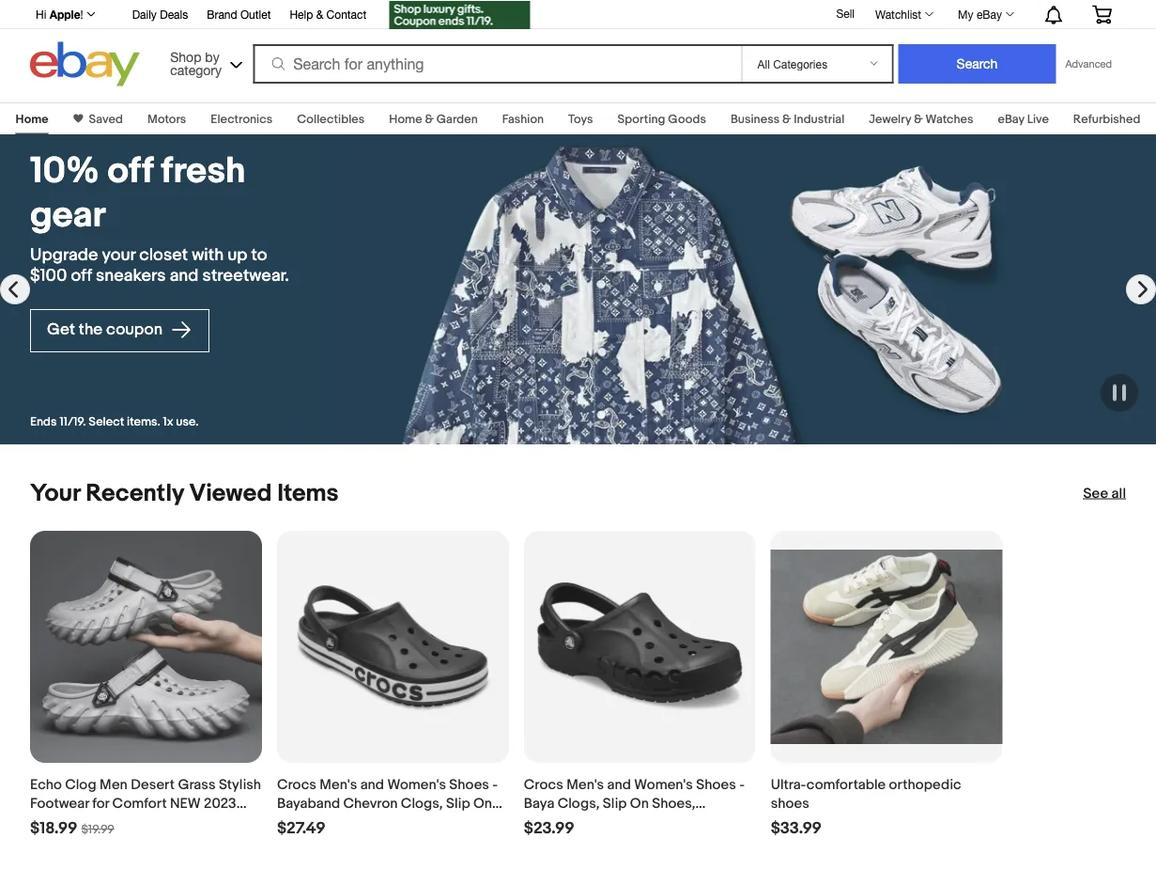 Task type: locate. For each thing, give the bounding box(es) containing it.
see
[[1084, 485, 1109, 502]]

unisex
[[30, 814, 71, 830]]

refurbished
[[1074, 112, 1141, 126]]

Search for anything text field
[[256, 46, 738, 82]]

and down closet
[[170, 266, 199, 286]]

0 horizontal spatial shoes
[[317, 814, 358, 830]]

1 horizontal spatial women's
[[634, 776, 693, 793]]

home up 10%
[[16, 112, 48, 126]]

and inside "crocs men's and women's shoes - bayaband chevron clogs, slip on water shoes"
[[360, 776, 384, 793]]

electronics
[[211, 112, 273, 126]]

men's inside "crocs men's and women's shoes - bayaband chevron clogs, slip on water shoes"
[[320, 776, 357, 793]]

shoes inside crocs men's and women's shoes - baya clogs, slip on shoes, waterproof sandals
[[696, 776, 736, 793]]

ebay
[[977, 8, 1002, 21], [998, 112, 1025, 126]]

men's for $27.49
[[320, 776, 357, 793]]

!
[[80, 8, 83, 21]]

$27.49 text field
[[277, 818, 326, 838]]

and up chevron
[[360, 776, 384, 793]]

your
[[30, 479, 80, 508]]

your shopping cart image
[[1092, 5, 1113, 24]]

1 horizontal spatial men's
[[567, 776, 604, 793]]

- for $27.49
[[493, 776, 498, 793]]

men's up the waterproof
[[567, 776, 604, 793]]

1 horizontal spatial and
[[360, 776, 384, 793]]

fresh
[[161, 149, 246, 193]]

goods
[[668, 112, 706, 126]]

gear
[[30, 193, 106, 237]]

recently
[[86, 479, 184, 508]]

and for $27.49
[[360, 776, 384, 793]]

industrial
[[794, 112, 845, 126]]

2 - from the left
[[740, 776, 745, 793]]

home left garden
[[389, 112, 422, 126]]

crocs up bayaband on the bottom left
[[277, 776, 317, 793]]

baya
[[524, 795, 555, 812]]

1 horizontal spatial crocs
[[524, 776, 564, 793]]

men's up bayaband on the bottom left
[[320, 776, 357, 793]]

home for home
[[16, 112, 48, 126]]

0 vertical spatial ebay
[[977, 8, 1002, 21]]

home
[[16, 112, 48, 126], [389, 112, 422, 126]]

help & contact
[[290, 8, 367, 21]]

slip up sandals
[[603, 795, 627, 812]]

2 clogs, from the left
[[558, 795, 600, 812]]

& right help
[[316, 8, 323, 21]]

collectibles
[[297, 112, 365, 126]]

my
[[958, 8, 974, 21]]

1 horizontal spatial off
[[107, 149, 153, 193]]

women's for $27.49
[[387, 776, 446, 793]]

1 horizontal spatial on
[[630, 795, 649, 812]]

2 horizontal spatial shoes
[[696, 776, 736, 793]]

home for home & garden
[[389, 112, 422, 126]]

echo clog men desert grass stylish footwear for comfort new 2023 unisex fast sh
[[30, 776, 261, 830]]

women's up chevron
[[387, 776, 446, 793]]

shop
[[170, 49, 201, 64]]

shop by category button
[[162, 42, 246, 82]]

and inside crocs men's and women's shoes - baya clogs, slip on shoes, waterproof sandals
[[607, 776, 631, 793]]

new
[[170, 795, 201, 812]]

outlet
[[241, 8, 271, 21]]

1 crocs from the left
[[277, 776, 317, 793]]

bayaband
[[277, 795, 340, 812]]

advanced link
[[1056, 45, 1122, 83]]

ends 11/19. select items. 1x use.
[[30, 415, 199, 429]]

none submit inside shop by category banner
[[899, 44, 1056, 84]]

- inside "crocs men's and women's shoes - bayaband chevron clogs, slip on water shoes"
[[493, 776, 498, 793]]

all
[[1112, 485, 1126, 502]]

women's inside crocs men's and women's shoes - baya clogs, slip on shoes, waterproof sandals
[[634, 776, 693, 793]]

0 horizontal spatial slip
[[446, 795, 470, 812]]

crocs
[[277, 776, 317, 793], [524, 776, 564, 793]]

clogs, up the waterproof
[[558, 795, 600, 812]]

clogs,
[[401, 795, 443, 812], [558, 795, 600, 812]]

2 horizontal spatial and
[[607, 776, 631, 793]]

on
[[473, 795, 492, 812], [630, 795, 649, 812]]

2 women's from the left
[[634, 776, 693, 793]]

& for home
[[425, 112, 434, 126]]

1 slip from the left
[[446, 795, 470, 812]]

on up sandals
[[630, 795, 649, 812]]

deals
[[160, 8, 188, 21]]

viewed
[[189, 479, 272, 508]]

& left garden
[[425, 112, 434, 126]]

clog
[[65, 776, 97, 793]]

ultra-comfortable orthopedic shoes $33.99
[[771, 776, 962, 838]]

on inside "crocs men's and women's shoes - bayaband chevron clogs, slip on water shoes"
[[473, 795, 492, 812]]

0 horizontal spatial and
[[170, 266, 199, 286]]

men's inside crocs men's and women's shoes - baya clogs, slip on shoes, waterproof sandals
[[567, 776, 604, 793]]

select
[[89, 415, 124, 429]]

& for jewelry
[[914, 112, 923, 126]]

2 on from the left
[[630, 795, 649, 812]]

1 on from the left
[[473, 795, 492, 812]]

0 horizontal spatial clogs,
[[401, 795, 443, 812]]

and
[[170, 266, 199, 286], [360, 776, 384, 793], [607, 776, 631, 793]]

& right jewelry
[[914, 112, 923, 126]]

garden
[[437, 112, 478, 126]]

10%
[[30, 149, 99, 193]]

-
[[493, 776, 498, 793], [740, 776, 745, 793]]

crocs men's and women's shoes - baya clogs, slip on shoes, waterproof sandals
[[524, 776, 745, 830]]

saved link
[[83, 112, 123, 126]]

shop by category banner
[[25, 0, 1126, 91]]

women's up the shoes,
[[634, 776, 693, 793]]

sell link
[[828, 7, 863, 20]]

crocs inside "crocs men's and women's shoes - bayaband chevron clogs, slip on water shoes"
[[277, 776, 317, 793]]

previous price $19.99 text field
[[81, 822, 114, 837]]

chevron
[[343, 795, 398, 812]]

0 horizontal spatial crocs
[[277, 776, 317, 793]]

2 crocs from the left
[[524, 776, 564, 793]]

shop by category
[[170, 49, 222, 78]]

1 horizontal spatial home
[[389, 112, 422, 126]]

contact
[[327, 8, 367, 21]]

0 horizontal spatial off
[[71, 266, 92, 286]]

1 men's from the left
[[320, 776, 357, 793]]

2 men's from the left
[[567, 776, 604, 793]]

& inside the account navigation
[[316, 8, 323, 21]]

1 horizontal spatial -
[[740, 776, 745, 793]]

your recently viewed items link
[[30, 479, 339, 508]]

off down upgrade
[[71, 266, 92, 286]]

on left baya
[[473, 795, 492, 812]]

slip
[[446, 795, 470, 812], [603, 795, 627, 812]]

ebay live
[[998, 112, 1049, 126]]

get the coupon image
[[389, 1, 530, 29]]

&
[[316, 8, 323, 21], [425, 112, 434, 126], [783, 112, 791, 126], [914, 112, 923, 126]]

slip left baya
[[446, 795, 470, 812]]

shoes
[[449, 776, 489, 793], [696, 776, 736, 793], [317, 814, 358, 830]]

2 home from the left
[[389, 112, 422, 126]]

fashion link
[[502, 112, 544, 126]]

sh
[[104, 814, 119, 830]]

off down saved
[[107, 149, 153, 193]]

1 home from the left
[[16, 112, 48, 126]]

shoes for $23.99
[[696, 776, 736, 793]]

women's for $23.99
[[634, 776, 693, 793]]

ultra-
[[771, 776, 807, 793]]

& right "business" at right
[[783, 112, 791, 126]]

crocs for $23.99
[[524, 776, 564, 793]]

0 horizontal spatial -
[[493, 776, 498, 793]]

water
[[277, 814, 314, 830]]

0 horizontal spatial women's
[[387, 776, 446, 793]]

2 slip from the left
[[603, 795, 627, 812]]

business
[[731, 112, 780, 126]]

men's
[[320, 776, 357, 793], [567, 776, 604, 793]]

women's inside "crocs men's and women's shoes - bayaband chevron clogs, slip on water shoes"
[[387, 776, 446, 793]]

1 - from the left
[[493, 776, 498, 793]]

clogs, right chevron
[[401, 795, 443, 812]]

toys
[[569, 112, 593, 126]]

women's
[[387, 776, 446, 793], [634, 776, 693, 793]]

jewelry
[[869, 112, 912, 126]]

ebay left live
[[998, 112, 1025, 126]]

hi
[[36, 8, 46, 21]]

motors link
[[147, 112, 186, 126]]

10% off fresh gear upgrade your closet with up to $100 off sneakers and streetwear.
[[30, 149, 289, 286]]

crocs inside crocs men's and women's shoes - baya clogs, slip on shoes, waterproof sandals
[[524, 776, 564, 793]]

1 clogs, from the left
[[401, 795, 443, 812]]

upgrade
[[30, 245, 98, 266]]

shoes for $27.49
[[449, 776, 489, 793]]

crocs up baya
[[524, 776, 564, 793]]

1 horizontal spatial shoes
[[449, 776, 489, 793]]

men's for $23.99
[[567, 776, 604, 793]]

0 horizontal spatial on
[[473, 795, 492, 812]]

1 horizontal spatial slip
[[603, 795, 627, 812]]

0 horizontal spatial men's
[[320, 776, 357, 793]]

1 horizontal spatial clogs,
[[558, 795, 600, 812]]

sneakers
[[96, 266, 166, 286]]

slip inside crocs men's and women's shoes - baya clogs, slip on shoes, waterproof sandals
[[603, 795, 627, 812]]

1 vertical spatial ebay
[[998, 112, 1025, 126]]

for
[[92, 795, 109, 812]]

comfortable
[[807, 776, 886, 793]]

None submit
[[899, 44, 1056, 84]]

1 women's from the left
[[387, 776, 446, 793]]

watchlist link
[[865, 3, 942, 25]]

ebay right my
[[977, 8, 1002, 21]]

- inside crocs men's and women's shoes - baya clogs, slip on shoes, waterproof sandals
[[740, 776, 745, 793]]

ebay live link
[[998, 112, 1049, 126]]

and up sandals
[[607, 776, 631, 793]]

0 horizontal spatial home
[[16, 112, 48, 126]]



Task type: describe. For each thing, give the bounding box(es) containing it.
motors
[[147, 112, 186, 126]]

ends
[[30, 415, 57, 429]]

to
[[251, 245, 267, 266]]

and for $23.99
[[607, 776, 631, 793]]

fast
[[75, 814, 101, 830]]

get the coupon link
[[30, 309, 209, 352]]

slip inside "crocs men's and women's shoes - bayaband chevron clogs, slip on water shoes"
[[446, 795, 470, 812]]

get the coupon
[[47, 320, 166, 340]]

sporting goods
[[618, 112, 706, 126]]

1x
[[163, 415, 173, 429]]

on inside crocs men's and women's shoes - baya clogs, slip on shoes, waterproof sandals
[[630, 795, 649, 812]]

electronics link
[[211, 112, 273, 126]]

sell
[[837, 7, 855, 20]]

apple
[[49, 8, 80, 21]]

$100
[[30, 266, 67, 286]]

jewelry & watches
[[869, 112, 974, 126]]

stylish
[[219, 776, 261, 793]]

see all link
[[1084, 484, 1126, 503]]

see all
[[1084, 485, 1126, 502]]

toys link
[[569, 112, 593, 126]]

- for $23.99
[[740, 776, 745, 793]]

your recently viewed items
[[30, 479, 339, 508]]

comfort
[[112, 795, 167, 812]]

10% off fresh gear main content
[[0, 91, 1157, 869]]

jewelry & watches link
[[869, 112, 974, 126]]

collectibles link
[[297, 112, 365, 126]]

and inside the "10% off fresh gear upgrade your closet with up to $100 off sneakers and streetwear."
[[170, 266, 199, 286]]

by
[[205, 49, 220, 64]]

2023
[[204, 795, 236, 812]]

coupon
[[106, 320, 163, 340]]

advanced
[[1066, 58, 1112, 70]]

men
[[100, 776, 128, 793]]

the
[[79, 320, 103, 340]]

account navigation
[[25, 0, 1126, 31]]

$33.99 text field
[[771, 818, 822, 838]]

home & garden
[[389, 112, 478, 126]]

clogs, inside crocs men's and women's shoes - baya clogs, slip on shoes, waterproof sandals
[[558, 795, 600, 812]]

brand outlet
[[207, 8, 271, 21]]

daily
[[132, 8, 157, 21]]

home & garden link
[[389, 112, 478, 126]]

$19.99
[[81, 822, 114, 837]]

$23.99 text field
[[524, 818, 575, 838]]

$18.99
[[30, 818, 77, 838]]

watchlist
[[876, 8, 922, 21]]

my ebay
[[958, 8, 1002, 21]]

& for help
[[316, 8, 323, 21]]

fashion
[[502, 112, 544, 126]]

footwear
[[30, 795, 89, 812]]

daily deals link
[[132, 5, 188, 25]]

crocs men's and women's shoes - bayaband chevron clogs, slip on water shoes
[[277, 776, 498, 830]]

streetwear.
[[203, 266, 289, 286]]

refurbished link
[[1074, 112, 1141, 126]]

your
[[102, 245, 135, 266]]

ebay inside the account navigation
[[977, 8, 1002, 21]]

sandals
[[600, 814, 650, 830]]

brand outlet link
[[207, 5, 271, 25]]

ebay inside 10% off fresh gear main content
[[998, 112, 1025, 126]]

shoes
[[771, 795, 810, 812]]

business & industrial
[[731, 112, 845, 126]]

$18.99 $19.99
[[30, 818, 114, 838]]

help & contact link
[[290, 5, 367, 25]]

$27.49
[[277, 818, 326, 838]]

open
[[8, 3, 43, 20]]

orthopedic
[[889, 776, 962, 793]]

hi apple !
[[36, 8, 83, 21]]

& for business
[[783, 112, 791, 126]]

$23.99
[[524, 818, 575, 838]]

up
[[228, 245, 248, 266]]

$33.99
[[771, 818, 822, 838]]

live
[[1028, 112, 1049, 126]]

items.
[[127, 415, 160, 429]]

clogs, inside "crocs men's and women's shoes - bayaband chevron clogs, slip on water shoes"
[[401, 795, 443, 812]]

1 vertical spatial off
[[71, 266, 92, 286]]

saved
[[89, 112, 123, 126]]

category
[[170, 62, 222, 78]]

$18.99 text field
[[30, 818, 77, 838]]

with
[[192, 245, 224, 266]]

help
[[290, 8, 313, 21]]

sporting
[[618, 112, 666, 126]]

0 vertical spatial off
[[107, 149, 153, 193]]

10% off fresh gear link
[[30, 149, 301, 237]]

waterproof
[[524, 814, 597, 830]]

daily deals
[[132, 8, 188, 21]]

crocs for $27.49
[[277, 776, 317, 793]]

closet
[[139, 245, 188, 266]]

watches
[[926, 112, 974, 126]]

business & industrial link
[[731, 112, 845, 126]]

brand
[[207, 8, 237, 21]]



Task type: vqa. For each thing, say whether or not it's contained in the screenshot.
Hi Greg !
no



